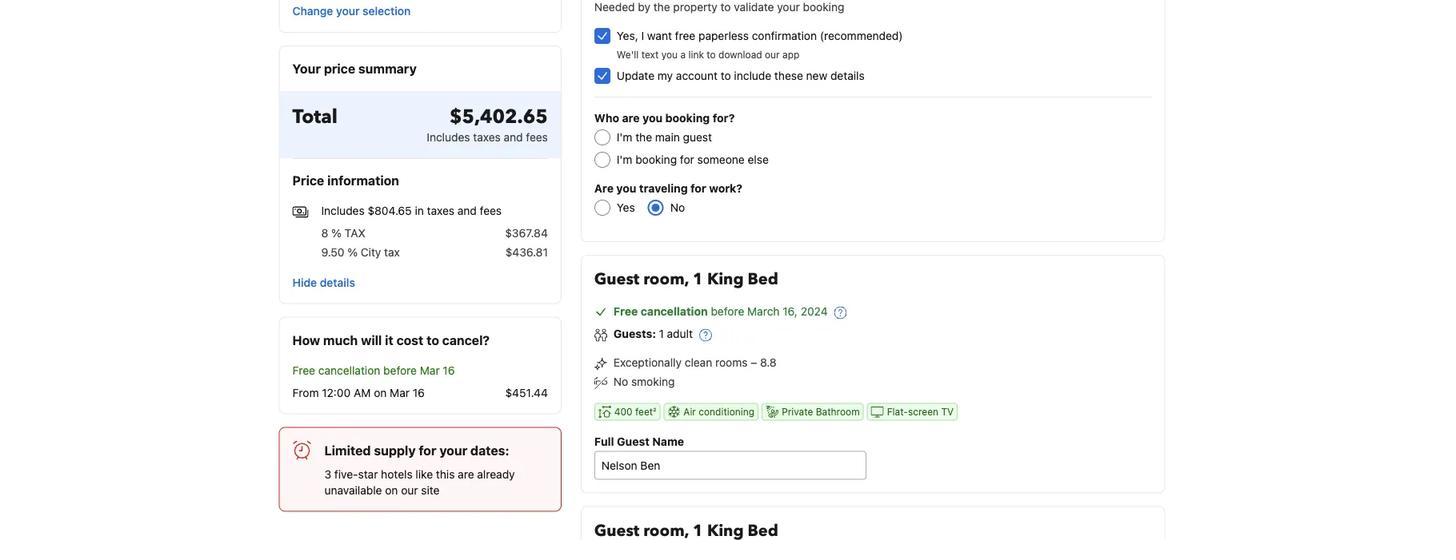 Task type: vqa. For each thing, say whether or not it's contained in the screenshot.
Booking is for someone else
no



Task type: describe. For each thing, give the bounding box(es) containing it.
needed by the property to validate your booking
[[594, 0, 845, 14]]

for for dates:
[[419, 443, 437, 458]]

how much will it cost to cancel?
[[292, 333, 490, 348]]

0 vertical spatial guest
[[594, 269, 640, 291]]

our inside yes, i want free paperless confirmation (recommended) we'll text you a link to download our app
[[765, 49, 780, 60]]

city
[[361, 246, 381, 259]]

by
[[638, 0, 651, 14]]

private
[[782, 407, 813, 418]]

cancellation for free cancellation before mar 16
[[318, 364, 380, 377]]

how
[[292, 333, 320, 348]]

download
[[719, 49, 762, 60]]

before for mar
[[383, 364, 417, 377]]

1 vertical spatial guest
[[617, 435, 650, 448]]

yes,
[[617, 29, 638, 42]]

8.8
[[760, 357, 777, 370]]

who are you booking for?
[[594, 112, 735, 125]]

will
[[361, 333, 382, 348]]

includes for includes $804.65 in taxes and fees
[[321, 204, 365, 218]]

like
[[416, 468, 433, 481]]

i'm for i'm the main guest
[[617, 131, 633, 144]]

feet²
[[635, 407, 656, 418]]

dates:
[[471, 443, 510, 458]]

hide details button
[[286, 268, 362, 297]]

already
[[477, 468, 515, 481]]

you inside yes, i want free paperless confirmation (recommended) we'll text you a link to download our app
[[662, 49, 678, 60]]

400
[[614, 407, 633, 418]]

paperless
[[699, 29, 749, 42]]

includes for includes taxes and fees
[[427, 131, 470, 144]]

0 vertical spatial on
[[374, 386, 387, 400]]

needed
[[594, 0, 635, 14]]

% for 8
[[331, 227, 342, 240]]

i
[[641, 29, 644, 42]]

8
[[321, 227, 328, 240]]

change your selection
[[292, 4, 411, 18]]

guest room, 1 king bed
[[594, 269, 779, 291]]

flat-screen tv
[[887, 407, 954, 418]]

these
[[775, 69, 803, 82]]

yes, i want free paperless confirmation (recommended) we'll text you a link to download our app
[[617, 29, 903, 60]]

3 five-star hotels like this are already unavailable on our site
[[325, 468, 515, 497]]

confirmation
[[752, 29, 817, 42]]

1 horizontal spatial fees
[[526, 131, 548, 144]]

9.50
[[321, 246, 344, 259]]

yes
[[617, 201, 635, 214]]

before for march
[[711, 305, 745, 319]]

includes $804.65 in taxes and fees
[[321, 204, 502, 218]]

price
[[292, 173, 324, 188]]

smoking
[[631, 376, 675, 389]]

hide details
[[292, 276, 355, 289]]

account
[[676, 69, 718, 82]]

it
[[385, 333, 394, 348]]

to down download
[[721, 69, 731, 82]]

1 vertical spatial you
[[643, 112, 663, 125]]

1 horizontal spatial are
[[622, 112, 640, 125]]

your
[[292, 61, 321, 76]]

bed
[[748, 269, 779, 291]]

i'm booking for someone else
[[617, 153, 769, 166]]

update
[[617, 69, 655, 82]]

Full Guest Name text field
[[594, 452, 867, 480]]

include
[[734, 69, 772, 82]]

change
[[292, 4, 333, 18]]

exceptionally
[[614, 357, 682, 370]]

to inside yes, i want free paperless confirmation (recommended) we'll text you a link to download our app
[[707, 49, 716, 60]]

1 vertical spatial for
[[691, 182, 707, 195]]

guest
[[683, 131, 712, 144]]

free cancellation before march 16, 2024
[[614, 305, 828, 319]]

app
[[783, 49, 800, 60]]

includes taxes and fees
[[427, 131, 548, 144]]

name
[[652, 435, 684, 448]]

tax
[[384, 246, 400, 259]]

selection
[[363, 4, 411, 18]]

tv
[[941, 407, 954, 418]]

our inside 3 five-star hotels like this are already unavailable on our site
[[401, 484, 418, 497]]

air conditioning
[[684, 407, 755, 418]]

limited supply  for your dates:
[[325, 443, 510, 458]]

from
[[292, 386, 319, 400]]

my
[[658, 69, 673, 82]]

link
[[689, 49, 704, 60]]

free for free cancellation before mar 16
[[292, 364, 315, 377]]

1 vertical spatial taxes
[[427, 204, 455, 218]]

free cancellation before mar 16
[[292, 364, 455, 377]]

cost
[[397, 333, 424, 348]]

3
[[325, 468, 331, 481]]

who
[[594, 112, 619, 125]]

cancellation for free cancellation before march 16, 2024
[[641, 305, 708, 319]]

want
[[647, 29, 672, 42]]

400 feet²
[[614, 407, 656, 418]]

march
[[748, 305, 780, 319]]

i'm for i'm booking for someone else
[[617, 153, 633, 166]]

limited supply  for your dates: status
[[279, 428, 562, 512]]

9.50 % city tax
[[321, 246, 400, 259]]

king
[[707, 269, 744, 291]]

2024
[[801, 305, 828, 319]]

to right cost
[[427, 333, 439, 348]]

are you traveling for work? element
[[582, 181, 1152, 216]]

16,
[[783, 305, 798, 319]]

details inside the hide details button
[[320, 276, 355, 289]]

hotels
[[381, 468, 413, 481]]

validate
[[734, 0, 774, 14]]

free for free cancellation before march 16, 2024
[[614, 305, 638, 319]]

your price summary
[[292, 61, 417, 76]]



Task type: locate. For each thing, give the bounding box(es) containing it.
and down $5,402.65
[[504, 131, 523, 144]]

total
[[292, 104, 338, 130]]

text
[[642, 49, 659, 60]]

on inside 3 five-star hotels like this are already unavailable on our site
[[385, 484, 398, 497]]

in
[[415, 204, 424, 218]]

0 vertical spatial are
[[622, 112, 640, 125]]

1 horizontal spatial mar
[[420, 364, 440, 377]]

and
[[504, 131, 523, 144], [458, 204, 477, 218]]

you left a
[[662, 49, 678, 60]]

1 vertical spatial cancellation
[[318, 364, 380, 377]]

new
[[806, 69, 828, 82]]

free up 'guests:'
[[614, 305, 638, 319]]

booking
[[803, 0, 845, 14], [666, 112, 710, 125], [636, 153, 677, 166]]

mar down cost
[[420, 364, 440, 377]]

0 horizontal spatial details
[[320, 276, 355, 289]]

your right change
[[336, 4, 360, 18]]

main
[[655, 131, 680, 144]]

0 vertical spatial 1
[[693, 269, 703, 291]]

0 vertical spatial and
[[504, 131, 523, 144]]

guest right full
[[617, 435, 650, 448]]

supply
[[374, 443, 416, 458]]

air
[[684, 407, 696, 418]]

your inside status
[[440, 443, 468, 458]]

0 vertical spatial includes
[[427, 131, 470, 144]]

1 horizontal spatial your
[[440, 443, 468, 458]]

1 vertical spatial booking
[[666, 112, 710, 125]]

0 horizontal spatial your
[[336, 4, 360, 18]]

% right 8
[[331, 227, 342, 240]]

2 vertical spatial booking
[[636, 153, 677, 166]]

taxes
[[473, 131, 501, 144], [427, 204, 455, 218]]

this
[[436, 468, 455, 481]]

0 horizontal spatial cancellation
[[318, 364, 380, 377]]

1 horizontal spatial our
[[765, 49, 780, 60]]

for down "guest"
[[680, 153, 694, 166]]

0 horizontal spatial includes
[[321, 204, 365, 218]]

0 vertical spatial i'm
[[617, 131, 633, 144]]

to left validate
[[721, 0, 731, 14]]

free
[[614, 305, 638, 319], [292, 364, 315, 377]]

no up 400
[[614, 376, 628, 389]]

$804.65
[[368, 204, 412, 218]]

2 horizontal spatial your
[[777, 0, 800, 14]]

our down the hotels
[[401, 484, 418, 497]]

private bathroom
[[782, 407, 860, 418]]

full guest name
[[594, 435, 684, 448]]

$5,402.65
[[450, 104, 548, 130]]

0 horizontal spatial taxes
[[427, 204, 455, 218]]

property
[[673, 0, 718, 14]]

cancellation
[[641, 305, 708, 319], [318, 364, 380, 377]]

0 vertical spatial 16
[[443, 364, 455, 377]]

from 12:00 am on mar 16
[[292, 386, 425, 400]]

1 vertical spatial free
[[292, 364, 315, 377]]

0 horizontal spatial %
[[331, 227, 342, 240]]

are you traveling for work?
[[594, 182, 743, 195]]

1 vertical spatial are
[[458, 468, 474, 481]]

are right this
[[458, 468, 474, 481]]

you up i'm the main guest
[[643, 112, 663, 125]]

8 % tax
[[321, 227, 366, 240]]

0 vertical spatial cancellation
[[641, 305, 708, 319]]

for inside status
[[419, 443, 437, 458]]

booking down i'm the main guest
[[636, 153, 677, 166]]

hide
[[292, 276, 317, 289]]

16 down the free cancellation before mar 16
[[413, 386, 425, 400]]

cancellation up the adult
[[641, 305, 708, 319]]

includes up 8 % tax
[[321, 204, 365, 218]]

cancel?
[[442, 333, 490, 348]]

taxes down $5,402.65
[[473, 131, 501, 144]]

for for else
[[680, 153, 694, 166]]

0 vertical spatial fees
[[526, 131, 548, 144]]

no for no smoking
[[614, 376, 628, 389]]

% for 9.50
[[348, 246, 358, 259]]

0 vertical spatial details
[[831, 69, 865, 82]]

cancellation up from 12:00 am on mar 16
[[318, 364, 380, 377]]

you up yes
[[617, 182, 637, 195]]

screen
[[908, 407, 939, 418]]

1 vertical spatial no
[[614, 376, 628, 389]]

includes
[[427, 131, 470, 144], [321, 204, 365, 218]]

(recommended)
[[820, 29, 903, 42]]

room,
[[644, 269, 689, 291]]

else
[[748, 153, 769, 166]]

booking up (recommended)
[[803, 0, 845, 14]]

details down the 9.50
[[320, 276, 355, 289]]

1 i'm from the top
[[617, 131, 633, 144]]

includes down $5,402.65
[[427, 131, 470, 144]]

the right the by
[[654, 0, 670, 14]]

0 vertical spatial for
[[680, 153, 694, 166]]

0 vertical spatial mar
[[420, 364, 440, 377]]

1 horizontal spatial 16
[[443, 364, 455, 377]]

booking up "guest"
[[666, 112, 710, 125]]

–
[[751, 357, 757, 370]]

0 vertical spatial you
[[662, 49, 678, 60]]

0 horizontal spatial and
[[458, 204, 477, 218]]

1 left king
[[693, 269, 703, 291]]

0 vertical spatial before
[[711, 305, 745, 319]]

flat-
[[887, 407, 908, 418]]

the left main
[[636, 131, 652, 144]]

1 horizontal spatial the
[[654, 0, 670, 14]]

no down are you traveling for work?
[[670, 201, 685, 214]]

star
[[358, 468, 378, 481]]

guest left room,
[[594, 269, 640, 291]]

i'm
[[617, 131, 633, 144], [617, 153, 633, 166]]

on right the 'am'
[[374, 386, 387, 400]]

bathroom
[[816, 407, 860, 418]]

16 down cancel?
[[443, 364, 455, 377]]

1 horizontal spatial before
[[711, 305, 745, 319]]

0 horizontal spatial no
[[614, 376, 628, 389]]

fees right the in in the left top of the page
[[480, 204, 502, 218]]

conditioning
[[699, 407, 755, 418]]

0 vertical spatial our
[[765, 49, 780, 60]]

are right who
[[622, 112, 640, 125]]

0 horizontal spatial are
[[458, 468, 474, 481]]

1 horizontal spatial no
[[670, 201, 685, 214]]

are inside 3 five-star hotels like this are already unavailable on our site
[[458, 468, 474, 481]]

$451.44
[[505, 386, 548, 400]]

free up from
[[292, 364, 315, 377]]

1 vertical spatial our
[[401, 484, 418, 497]]

for up like
[[419, 443, 437, 458]]

1 horizontal spatial taxes
[[473, 131, 501, 144]]

1 vertical spatial 16
[[413, 386, 425, 400]]

am
[[354, 386, 371, 400]]

0 horizontal spatial our
[[401, 484, 418, 497]]

0 horizontal spatial mar
[[390, 386, 410, 400]]

who are you booking for? element
[[594, 110, 1152, 168]]

0 vertical spatial %
[[331, 227, 342, 240]]

2 vertical spatial for
[[419, 443, 437, 458]]

our left app
[[765, 49, 780, 60]]

guests:
[[614, 328, 656, 341]]

to right link
[[707, 49, 716, 60]]

1 horizontal spatial details
[[831, 69, 865, 82]]

rooms
[[715, 357, 748, 370]]

mar down the free cancellation before mar 16
[[390, 386, 410, 400]]

1 vertical spatial i'm
[[617, 153, 633, 166]]

to
[[721, 0, 731, 14], [707, 49, 716, 60], [721, 69, 731, 82], [427, 333, 439, 348]]

unavailable
[[325, 484, 382, 497]]

0 horizontal spatial free
[[292, 364, 315, 377]]

1 vertical spatial on
[[385, 484, 398, 497]]

1 vertical spatial mar
[[390, 386, 410, 400]]

0 horizontal spatial fees
[[480, 204, 502, 218]]

0 vertical spatial taxes
[[473, 131, 501, 144]]

1 vertical spatial 1
[[659, 328, 664, 341]]

your up confirmation
[[777, 0, 800, 14]]

0 horizontal spatial before
[[383, 364, 417, 377]]

on down the hotels
[[385, 484, 398, 497]]

1 horizontal spatial 1
[[693, 269, 703, 291]]

fees down $5,402.65
[[526, 131, 548, 144]]

1 vertical spatial details
[[320, 276, 355, 289]]

0 horizontal spatial 16
[[413, 386, 425, 400]]

0 vertical spatial booking
[[803, 0, 845, 14]]

site
[[421, 484, 440, 497]]

exceptionally clean rooms – 8.8
[[614, 357, 777, 370]]

and right the in in the left top of the page
[[458, 204, 477, 218]]

1 horizontal spatial includes
[[427, 131, 470, 144]]

1 vertical spatial before
[[383, 364, 417, 377]]

1 vertical spatial %
[[348, 246, 358, 259]]

2 vertical spatial you
[[617, 182, 637, 195]]

$367.84
[[505, 227, 548, 240]]

0 vertical spatial the
[[654, 0, 670, 14]]

0 vertical spatial free
[[614, 305, 638, 319]]

limited
[[325, 443, 371, 458]]

0 horizontal spatial the
[[636, 131, 652, 144]]

a
[[681, 49, 686, 60]]

1 left the adult
[[659, 328, 664, 341]]

2 i'm from the top
[[617, 153, 633, 166]]

free
[[675, 29, 696, 42]]

adult
[[667, 328, 693, 341]]

% left city
[[348, 246, 358, 259]]

1 horizontal spatial and
[[504, 131, 523, 144]]

no smoking
[[614, 376, 675, 389]]

price information
[[292, 173, 399, 188]]

summary
[[358, 61, 417, 76]]

1 vertical spatial the
[[636, 131, 652, 144]]

full
[[594, 435, 614, 448]]

1 vertical spatial fees
[[480, 204, 502, 218]]

on
[[374, 386, 387, 400], [385, 484, 398, 497]]

update my account to include these new details
[[617, 69, 865, 82]]

guest
[[594, 269, 640, 291], [617, 435, 650, 448]]

traveling
[[639, 182, 688, 195]]

information
[[327, 173, 399, 188]]

1 horizontal spatial cancellation
[[641, 305, 708, 319]]

your up this
[[440, 443, 468, 458]]

for left work?
[[691, 182, 707, 195]]

taxes right the in in the left top of the page
[[427, 204, 455, 218]]

clean
[[685, 357, 712, 370]]

your
[[777, 0, 800, 14], [336, 4, 360, 18], [440, 443, 468, 458]]

0 vertical spatial no
[[670, 201, 685, 214]]

for?
[[713, 112, 735, 125]]

1 horizontal spatial %
[[348, 246, 358, 259]]

the inside who are you booking for? element
[[636, 131, 652, 144]]

0 horizontal spatial 1
[[659, 328, 664, 341]]

are
[[622, 112, 640, 125], [458, 468, 474, 481]]

before down how much will it cost to cancel?
[[383, 364, 417, 377]]

details right new
[[831, 69, 865, 82]]

before down king
[[711, 305, 745, 319]]

%
[[331, 227, 342, 240], [348, 246, 358, 259]]

no inside are you traveling for work? element
[[670, 201, 685, 214]]

1
[[693, 269, 703, 291], [659, 328, 664, 341]]

the
[[654, 0, 670, 14], [636, 131, 652, 144]]

no for no
[[670, 201, 685, 214]]

someone
[[697, 153, 745, 166]]

price
[[324, 61, 355, 76]]

1 horizontal spatial free
[[614, 305, 638, 319]]

1 vertical spatial includes
[[321, 204, 365, 218]]

1 vertical spatial and
[[458, 204, 477, 218]]



